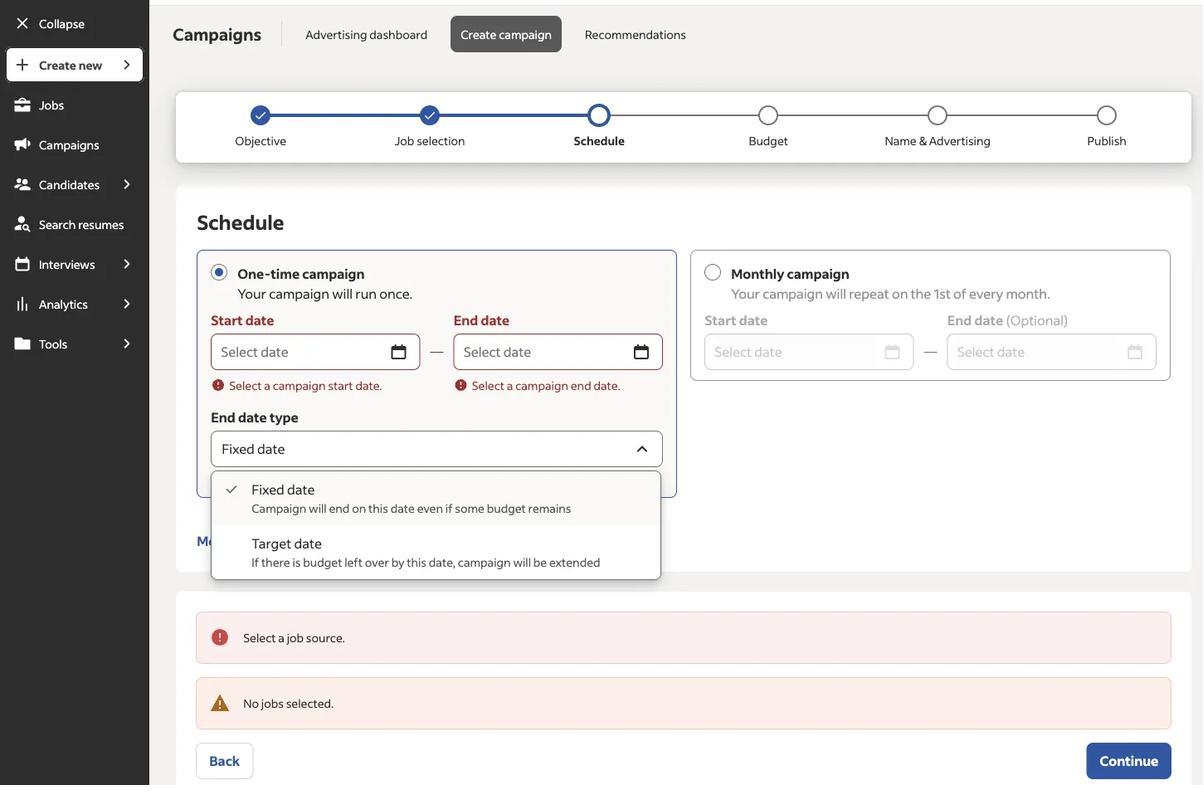 Task type: describe. For each thing, give the bounding box(es) containing it.
&
[[919, 134, 927, 149]]

continue
[[1100, 753, 1159, 770]]

name & advertising
[[885, 134, 991, 149]]

resumes
[[78, 217, 124, 232]]

name
[[885, 134, 917, 149]]

back button
[[196, 743, 253, 780]]

select a campaign end date.
[[472, 379, 621, 393]]

candidates
[[39, 177, 100, 192]]

no jobs selected. group
[[196, 678, 1172, 730]]

will inside monthly campaign your campaign will repeat on the 1st of every month.
[[826, 286, 847, 303]]

of
[[954, 286, 967, 303]]

if
[[446, 501, 453, 516]]

start date
[[211, 312, 274, 329]]

start
[[328, 379, 353, 393]]

objective
[[235, 134, 286, 149]]

create for create campaign
[[461, 27, 497, 42]]

target date if there is budget left over by this date, campaign will be extended
[[252, 535, 601, 570]]

jobs link
[[5, 86, 145, 123]]

time
[[271, 266, 300, 283]]

search
[[39, 217, 76, 232]]

once.
[[380, 286, 413, 303]]

date for fixed date
[[257, 441, 285, 458]]

Select date field
[[705, 334, 878, 371]]

job
[[287, 631, 304, 646]]

create campaign link
[[451, 16, 562, 53]]

extended
[[549, 555, 601, 570]]

publish
[[1088, 134, 1127, 149]]

tools link
[[5, 325, 110, 362]]

date left even
[[391, 501, 415, 516]]

will inside fixed date campaign will end on this date even if some budget remains
[[309, 501, 327, 516]]

select a campaign start date.
[[229, 379, 382, 393]]

your inside one-time campaign your campaign will run once.
[[238, 286, 266, 303]]

1 horizontal spatial schedule
[[574, 134, 625, 149]]

fixed for fixed date
[[222, 441, 255, 458]]

some
[[455, 501, 485, 516]]

date. for start date
[[356, 379, 382, 393]]

no
[[243, 696, 259, 711]]

date for fixed date campaign will end on this date even if some budget remains
[[287, 481, 315, 498]]

options
[[233, 533, 281, 550]]

list box containing fixed date
[[212, 472, 661, 580]]

repeat
[[849, 286, 890, 303]]

every
[[970, 286, 1004, 303]]

search resumes
[[39, 217, 124, 232]]

recommendations link
[[575, 16, 696, 53]]

campaign
[[252, 501, 306, 516]]

jobs
[[39, 97, 64, 112]]

source.
[[306, 631, 345, 646]]

select a job source. group
[[196, 612, 1172, 664]]

create new
[[39, 57, 102, 72]]

End date field
[[454, 334, 627, 371]]

be
[[534, 555, 547, 570]]

more
[[197, 533, 230, 550]]

end date type
[[211, 409, 299, 426]]

create for create new
[[39, 57, 76, 72]]

a for end date
[[507, 379, 513, 393]]

new
[[79, 57, 102, 72]]

budget inside fixed date campaign will end on this date even if some budget remains
[[487, 501, 526, 516]]

month.
[[1006, 286, 1051, 303]]

date for end date
[[481, 312, 510, 329]]

left
[[345, 555, 363, 570]]

over
[[365, 555, 389, 570]]

select for end
[[472, 379, 505, 393]]

date for start date
[[246, 312, 274, 329]]

one-
[[238, 266, 271, 283]]

monthly
[[731, 266, 785, 283]]

budget
[[749, 134, 789, 149]]

by
[[391, 555, 405, 570]]

campaign inside target date if there is budget left over by this date, campaign will be extended
[[458, 555, 511, 570]]

date. for end date
[[594, 379, 621, 393]]

end inside fixed date campaign will end on this date even if some budget remains
[[329, 501, 350, 516]]

back
[[209, 753, 240, 770]]

tools
[[39, 336, 67, 351]]

there
[[261, 555, 290, 570]]

collapse
[[39, 16, 85, 31]]

the
[[911, 286, 932, 303]]

date,
[[429, 555, 456, 570]]

a inside group
[[278, 631, 285, 646]]

1 horizontal spatial campaigns
[[173, 24, 262, 45]]

create campaign
[[461, 27, 552, 42]]

will inside one-time campaign your campaign will run once.
[[332, 286, 353, 303]]

fixed for fixed date campaign will end on this date even if some budget remains
[[252, 481, 285, 498]]

analytics
[[39, 296, 88, 311]]

collapse button
[[5, 5, 145, 42]]

error image
[[454, 378, 469, 393]]



Task type: vqa. For each thing, say whether or not it's contained in the screenshot.
right Your
yes



Task type: locate. For each thing, give the bounding box(es) containing it.
1 vertical spatial fixed
[[252, 481, 285, 498]]

on up "left"
[[352, 501, 366, 516]]

is
[[293, 555, 301, 570]]

your down monthly
[[731, 286, 760, 303]]

1 vertical spatial on
[[352, 501, 366, 516]]

1 horizontal spatial a
[[278, 631, 285, 646]]

0 horizontal spatial create
[[39, 57, 76, 72]]

(optional)
[[1006, 312, 1069, 329]]

even
[[417, 501, 443, 516]]

1 date. from the left
[[356, 379, 382, 393]]

type
[[270, 409, 299, 426]]

0 horizontal spatial date.
[[356, 379, 382, 393]]

on inside fixed date campaign will end on this date even if some budget remains
[[352, 501, 366, 516]]

date.
[[356, 379, 382, 393], [594, 379, 621, 393]]

1 horizontal spatial choose a date image
[[632, 342, 652, 362]]

a left job
[[278, 631, 285, 646]]

advertising dashboard
[[306, 27, 428, 42]]

advertising
[[306, 27, 367, 42], [929, 134, 991, 149]]

selection
[[417, 134, 465, 149]]

start
[[211, 312, 243, 329]]

0 vertical spatial on
[[892, 286, 908, 303]]

1 vertical spatial schedule
[[197, 209, 284, 235]]

2 horizontal spatial a
[[507, 379, 513, 393]]

1 horizontal spatial end
[[454, 312, 478, 329]]

select left job
[[243, 631, 276, 646]]

date up the end date field
[[481, 312, 510, 329]]

this right by
[[407, 555, 427, 570]]

0 horizontal spatial end
[[211, 409, 236, 426]]

job selection
[[395, 134, 465, 149]]

1 vertical spatial this
[[407, 555, 427, 570]]

1 vertical spatial create
[[39, 57, 76, 72]]

selected.
[[286, 696, 334, 711]]

candidates link
[[5, 166, 110, 203]]

recommendations
[[585, 27, 686, 42]]

end for end date
[[454, 312, 478, 329]]

create
[[461, 27, 497, 42], [39, 57, 76, 72]]

one-time campaign your campaign will run once.
[[238, 266, 413, 303]]

your inside monthly campaign your campaign will repeat on the 1st of every month.
[[731, 286, 760, 303]]

0 horizontal spatial on
[[352, 501, 366, 516]]

0 horizontal spatial budget
[[303, 555, 342, 570]]

your
[[238, 286, 266, 303], [731, 286, 760, 303]]

2 your from the left
[[731, 286, 760, 303]]

interviews
[[39, 256, 95, 271]]

select right error icon
[[229, 379, 262, 393]]

Start date field
[[211, 334, 384, 371]]

end
[[571, 379, 592, 393], [329, 501, 350, 516]]

date left type on the bottom of the page
[[238, 409, 267, 426]]

a up end date type
[[264, 379, 271, 393]]

0 vertical spatial fixed
[[222, 441, 255, 458]]

1 horizontal spatial end
[[571, 379, 592, 393]]

0 horizontal spatial a
[[264, 379, 271, 393]]

continue button
[[1087, 743, 1172, 780]]

this inside target date if there is budget left over by this date, campaign will be extended
[[407, 555, 427, 570]]

fixed date campaign will end on this date even if some budget remains
[[252, 481, 571, 516]]

date down type on the bottom of the page
[[257, 441, 285, 458]]

error image
[[211, 378, 226, 393]]

target date option
[[212, 526, 661, 580]]

date. right start
[[356, 379, 382, 393]]

1 horizontal spatial on
[[892, 286, 908, 303]]

menu bar containing create new
[[0, 46, 150, 785]]

date for target date if there is budget left over by this date, campaign will be extended
[[294, 535, 322, 552]]

1 vertical spatial end
[[211, 409, 236, 426]]

budget right the some in the bottom of the page
[[487, 501, 526, 516]]

1 your from the left
[[238, 286, 266, 303]]

date inside popup button
[[257, 441, 285, 458]]

interviews link
[[5, 246, 110, 282]]

monthly campaign your campaign will repeat on the 1st of every month.
[[731, 266, 1051, 303]]

choose a date image for end date
[[632, 342, 652, 362]]

campaign inside the create campaign link
[[499, 27, 552, 42]]

fixed date button
[[211, 431, 663, 468]]

create new link
[[5, 46, 110, 83]]

select right error image
[[472, 379, 505, 393]]

2 date. from the left
[[594, 379, 621, 393]]

fixed down end date type
[[222, 441, 255, 458]]

1 vertical spatial end
[[329, 501, 350, 516]]

fixed up campaign
[[252, 481, 285, 498]]

None radio
[[211, 264, 228, 281]]

a for start date
[[264, 379, 271, 393]]

remains
[[528, 501, 571, 516]]

date up campaign
[[287, 481, 315, 498]]

fixed inside popup button
[[222, 441, 255, 458]]

on
[[892, 286, 908, 303], [352, 501, 366, 516]]

budget
[[487, 501, 526, 516], [303, 555, 342, 570]]

dashboard
[[370, 27, 428, 42]]

date inside target date if there is budget left over by this date, campaign will be extended
[[294, 535, 322, 552]]

fixed inside fixed date campaign will end on this date even if some budget remains
[[252, 481, 285, 498]]

create right dashboard
[[461, 27, 497, 42]]

fixed date option
[[212, 472, 661, 526]]

end down the end date field
[[571, 379, 592, 393]]

0 vertical spatial campaigns
[[173, 24, 262, 45]]

choose a date image
[[389, 342, 409, 362], [632, 342, 652, 362]]

campaigns link
[[5, 126, 145, 163]]

end date
[[454, 312, 510, 329]]

select a job source.
[[243, 631, 345, 646]]

target
[[252, 535, 292, 552]]

1 vertical spatial budget
[[303, 555, 342, 570]]

budget right "is"
[[303, 555, 342, 570]]

0 vertical spatial advertising
[[306, 27, 367, 42]]

fixed
[[222, 441, 255, 458], [252, 481, 285, 498]]

advertising dashboard link
[[296, 16, 438, 53]]

more options
[[197, 533, 281, 550]]

end for end date type
[[211, 409, 236, 426]]

fixed date
[[222, 441, 285, 458]]

(Optional) field
[[948, 334, 1121, 371]]

1st
[[934, 286, 951, 303]]

end
[[454, 312, 478, 329], [211, 409, 236, 426]]

None radio
[[705, 264, 721, 281]]

jobs
[[261, 696, 284, 711]]

schedule
[[574, 134, 625, 149], [197, 209, 284, 235]]

choose a date image for start date
[[389, 342, 409, 362]]

a down the end date field
[[507, 379, 513, 393]]

0 horizontal spatial advertising
[[306, 27, 367, 42]]

if
[[252, 555, 259, 570]]

0 horizontal spatial campaigns
[[39, 137, 99, 152]]

1 horizontal spatial create
[[461, 27, 497, 42]]

this inside fixed date campaign will end on this date even if some budget remains
[[369, 501, 388, 516]]

will left run
[[332, 286, 353, 303]]

will inside target date if there is budget left over by this date, campaign will be extended
[[513, 555, 531, 570]]

menu bar
[[0, 46, 150, 785]]

campaigns
[[173, 24, 262, 45], [39, 137, 99, 152]]

select inside group
[[243, 631, 276, 646]]

date for end date type
[[238, 409, 267, 426]]

campaign
[[499, 27, 552, 42], [302, 266, 365, 283], [787, 266, 850, 283], [269, 286, 330, 303], [763, 286, 824, 303], [273, 379, 326, 393], [516, 379, 569, 393], [458, 555, 511, 570]]

1 horizontal spatial budget
[[487, 501, 526, 516]]

campaigns inside 'menu bar'
[[39, 137, 99, 152]]

0 vertical spatial this
[[369, 501, 388, 516]]

more options button
[[197, 512, 308, 552]]

0 vertical spatial end
[[571, 379, 592, 393]]

your down 'one-'
[[238, 286, 266, 303]]

1 horizontal spatial date.
[[594, 379, 621, 393]]

a
[[264, 379, 271, 393], [507, 379, 513, 393], [278, 631, 285, 646]]

create left new
[[39, 57, 76, 72]]

this
[[369, 501, 388, 516], [407, 555, 427, 570]]

1 vertical spatial advertising
[[929, 134, 991, 149]]

analytics link
[[5, 286, 110, 322]]

date up "is"
[[294, 535, 322, 552]]

search resumes link
[[5, 206, 145, 242]]

2 choose a date image from the left
[[632, 342, 652, 362]]

select for start
[[229, 379, 262, 393]]

job
[[395, 134, 414, 149]]

end up "left"
[[329, 501, 350, 516]]

on inside monthly campaign your campaign will repeat on the 1st of every month.
[[892, 286, 908, 303]]

0 vertical spatial schedule
[[574, 134, 625, 149]]

0 vertical spatial budget
[[487, 501, 526, 516]]

run
[[355, 286, 377, 303]]

date right start
[[246, 312, 274, 329]]

1 vertical spatial campaigns
[[39, 137, 99, 152]]

list box
[[212, 472, 661, 580]]

date. down the end date field
[[594, 379, 621, 393]]

will left repeat
[[826, 286, 847, 303]]

1 choose a date image from the left
[[389, 342, 409, 362]]

0 horizontal spatial your
[[238, 286, 266, 303]]

advertising left dashboard
[[306, 27, 367, 42]]

0 vertical spatial end
[[454, 312, 478, 329]]

end down error icon
[[211, 409, 236, 426]]

1 horizontal spatial advertising
[[929, 134, 991, 149]]

no jobs selected.
[[243, 696, 334, 711]]

0 vertical spatial create
[[461, 27, 497, 42]]

select
[[229, 379, 262, 393], [472, 379, 505, 393], [243, 631, 276, 646]]

1 horizontal spatial your
[[731, 286, 760, 303]]

0 horizontal spatial choose a date image
[[389, 342, 409, 362]]

will right campaign
[[309, 501, 327, 516]]

budget inside target date if there is budget left over by this date, campaign will be extended
[[303, 555, 342, 570]]

end up error image
[[454, 312, 478, 329]]

date
[[246, 312, 274, 329], [481, 312, 510, 329], [238, 409, 267, 426], [257, 441, 285, 458], [287, 481, 315, 498], [391, 501, 415, 516], [294, 535, 322, 552]]

0 horizontal spatial this
[[369, 501, 388, 516]]

1 horizontal spatial this
[[407, 555, 427, 570]]

0 horizontal spatial end
[[329, 501, 350, 516]]

on left the the
[[892, 286, 908, 303]]

advertising right &
[[929, 134, 991, 149]]

will left "be"
[[513, 555, 531, 570]]

0 horizontal spatial schedule
[[197, 209, 284, 235]]

this left even
[[369, 501, 388, 516]]



